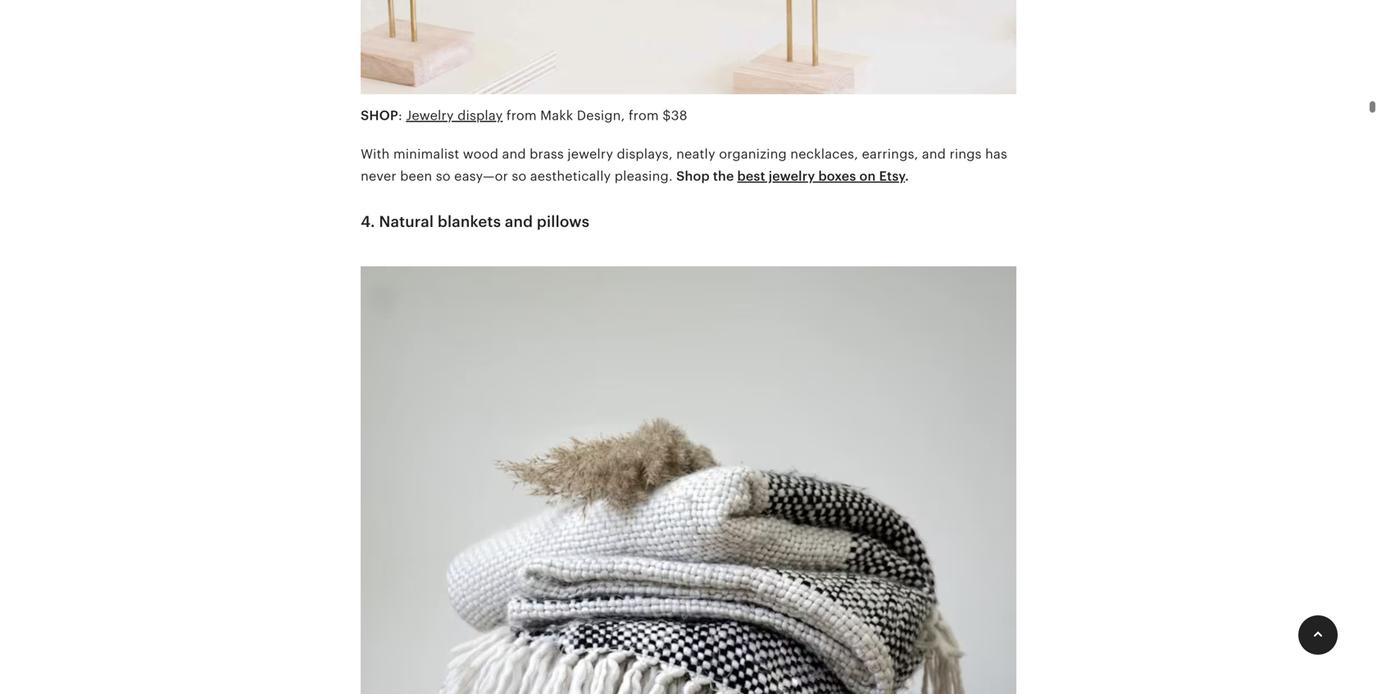 Task type: vqa. For each thing, say whether or not it's contained in the screenshot.
the rightmost so
yes



Task type: locate. For each thing, give the bounding box(es) containing it.
and for brass
[[502, 147, 526, 162]]

0 horizontal spatial so
[[436, 169, 451, 184]]

and left rings
[[922, 147, 946, 162]]

blankets
[[438, 213, 501, 230]]

4.
[[361, 213, 375, 230]]

display
[[458, 108, 503, 123]]

boxes
[[819, 169, 856, 184]]

and
[[502, 147, 526, 162], [922, 147, 946, 162], [505, 213, 533, 230]]

shop : jewelry display from makk design, from $38
[[361, 108, 688, 123]]

1 horizontal spatial so
[[512, 169, 527, 184]]

pillows
[[537, 213, 590, 230]]

practical wedding registry ideas - hand knit wool throw blanket image
[[361, 256, 1017, 695]]

from left $38
[[629, 108, 659, 123]]

easy—or
[[454, 169, 508, 184]]

from left makk at left top
[[507, 108, 537, 123]]

pleasing.
[[615, 169, 673, 184]]

jewelry display link
[[406, 108, 503, 123]]

so
[[436, 169, 451, 184], [512, 169, 527, 184]]

.
[[905, 169, 909, 184]]

jewelry
[[568, 147, 613, 162], [769, 169, 815, 184]]

etsy
[[879, 169, 905, 184]]

necklaces,
[[791, 147, 859, 162]]

has
[[986, 147, 1008, 162]]

0 horizontal spatial from
[[507, 108, 537, 123]]

never
[[361, 169, 397, 184]]

earrings,
[[862, 147, 919, 162]]

neatly
[[677, 147, 716, 162]]

$38
[[663, 108, 688, 123]]

rings
[[950, 147, 982, 162]]

1 horizontal spatial from
[[629, 108, 659, 123]]

been
[[400, 169, 432, 184]]

1 vertical spatial jewelry
[[769, 169, 815, 184]]

brass
[[530, 147, 564, 162]]

jewelry down "necklaces,"
[[769, 169, 815, 184]]

1 so from the left
[[436, 169, 451, 184]]

from
[[507, 108, 537, 123], [629, 108, 659, 123]]

and for pillows
[[505, 213, 533, 230]]

best
[[738, 169, 766, 184]]

0 horizontal spatial jewelry
[[568, 147, 613, 162]]

so right easy—or at the left
[[512, 169, 527, 184]]

and left brass
[[502, 147, 526, 162]]

with minimalist wood and brass jewelry displays, neatly organizing necklaces, earrings, and rings has never been so easy—or so aesthetically pleasing.
[[361, 147, 1008, 184]]

displays,
[[617, 147, 673, 162]]

jewelry up the aesthetically
[[568, 147, 613, 162]]

so right been on the left top of the page
[[436, 169, 451, 184]]

0 vertical spatial jewelry
[[568, 147, 613, 162]]

and left pillows
[[505, 213, 533, 230]]

minimalist
[[393, 147, 459, 162]]

design,
[[577, 108, 625, 123]]

natural
[[379, 213, 434, 230]]

best jewelry boxes on etsy link
[[738, 169, 905, 184]]



Task type: describe. For each thing, give the bounding box(es) containing it.
wood
[[463, 147, 499, 162]]

shop
[[361, 108, 398, 123]]

shop the best jewelry boxes on etsy .
[[677, 169, 909, 184]]

jewelry
[[406, 108, 454, 123]]

4. natural blankets and pillows
[[361, 213, 590, 230]]

jewelry inside with minimalist wood and brass jewelry displays, neatly organizing necklaces, earrings, and rings has never been so easy—or so aesthetically pleasing.
[[568, 147, 613, 162]]

aesthetically
[[530, 169, 611, 184]]

:
[[398, 108, 403, 123]]

with
[[361, 147, 390, 162]]

1 horizontal spatial jewelry
[[769, 169, 815, 184]]

makk
[[540, 108, 573, 123]]

1 from from the left
[[507, 108, 537, 123]]

organizing
[[719, 147, 787, 162]]

2 from from the left
[[629, 108, 659, 123]]

2 so from the left
[[512, 169, 527, 184]]

shop
[[677, 169, 710, 184]]

the
[[713, 169, 734, 184]]

wedding registry idea - jewelry storage image
[[361, 0, 1017, 104]]

on
[[860, 169, 876, 184]]



